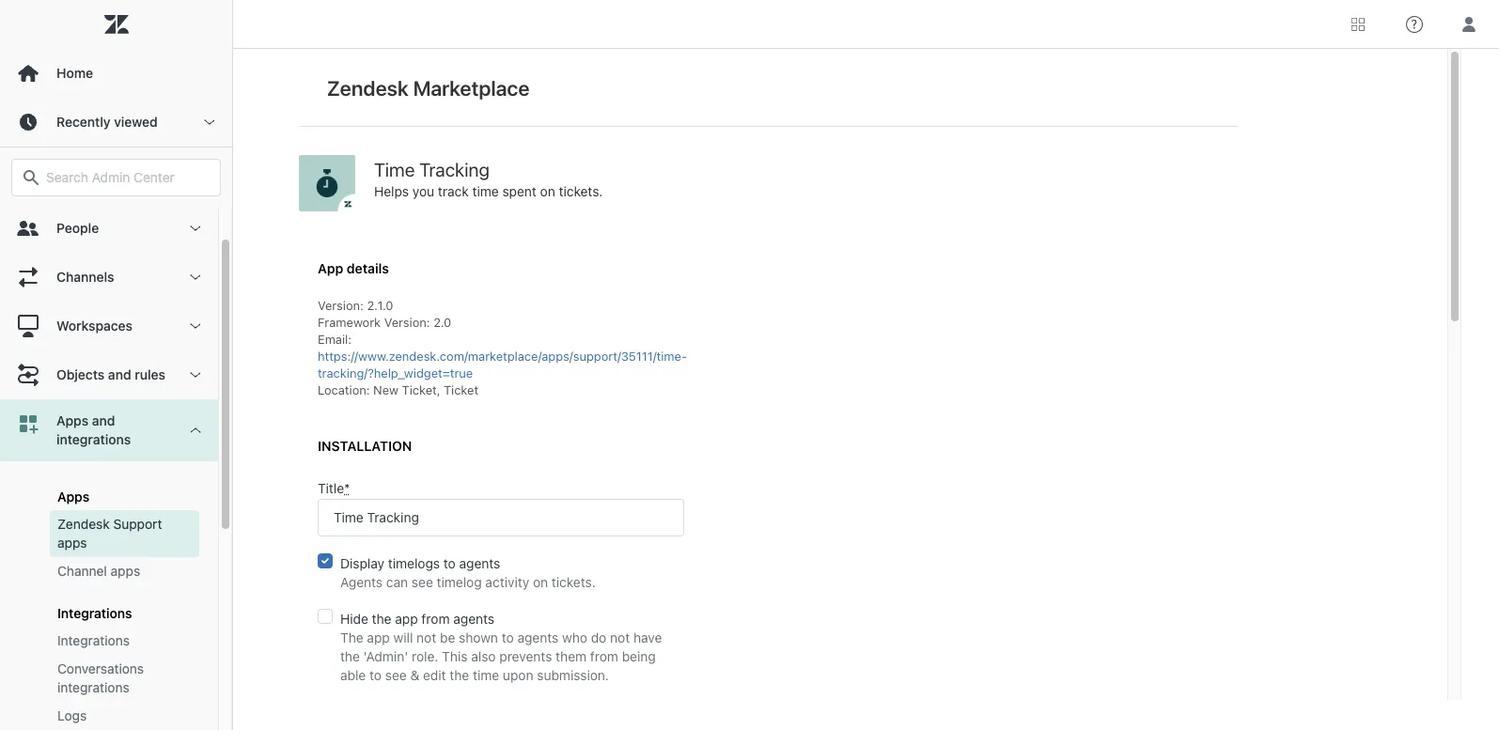 Task type: locate. For each thing, give the bounding box(es) containing it.
integrations inside "link"
[[57, 633, 130, 649]]

tree item
[[0, 400, 218, 731]]

viewed
[[114, 114, 158, 130]]

integrations link
[[50, 627, 199, 655]]

channel apps link
[[50, 558, 199, 586]]

apps down zendesk
[[57, 535, 87, 551]]

apps inside apps and integrations
[[56, 413, 89, 429]]

integrations element up conversations
[[57, 632, 130, 651]]

apps down 'zendesk support apps' link
[[111, 563, 140, 579]]

conversations
[[57, 661, 144, 677]]

0 vertical spatial apps
[[56, 413, 89, 429]]

2 integrations element from the top
[[57, 632, 130, 651]]

rules
[[135, 367, 165, 383]]

integrations up integrations "link" on the left of the page
[[57, 606, 132, 622]]

integrations up "apps" element
[[56, 432, 131, 448]]

conversations integrations element
[[57, 660, 192, 698]]

tree containing people
[[0, 204, 232, 731]]

1 integrations from the top
[[57, 606, 132, 622]]

integrations
[[57, 606, 132, 622], [57, 633, 130, 649]]

0 vertical spatial integrations
[[57, 606, 132, 622]]

1 vertical spatial and
[[92, 413, 115, 429]]

and for objects
[[108, 367, 131, 383]]

tree item inside tree
[[0, 400, 218, 731]]

integrations
[[56, 432, 131, 448], [57, 680, 130, 696]]

tree item containing apps and integrations
[[0, 400, 218, 731]]

apps up zendesk
[[57, 489, 89, 505]]

conversations integrations
[[57, 661, 144, 696]]

integrations down conversations
[[57, 680, 130, 696]]

1 vertical spatial apps
[[57, 489, 89, 505]]

1 vertical spatial integrations element
[[57, 632, 130, 651]]

workspaces button
[[0, 302, 218, 351]]

and left rules
[[108, 367, 131, 383]]

apps
[[57, 535, 87, 551], [111, 563, 140, 579]]

0 vertical spatial apps
[[57, 535, 87, 551]]

None search field
[[2, 159, 230, 197]]

1 vertical spatial integrations
[[57, 680, 130, 696]]

0 vertical spatial and
[[108, 367, 131, 383]]

and inside apps and integrations
[[92, 413, 115, 429]]

apps and integrations
[[56, 413, 131, 448]]

apps down objects at the bottom left of the page
[[56, 413, 89, 429]]

0 vertical spatial integrations
[[56, 432, 131, 448]]

integrations element inside "link"
[[57, 632, 130, 651]]

integrations element up integrations "link" on the left of the page
[[57, 606, 132, 622]]

zendesk support apps element
[[57, 515, 192, 553]]

apps element
[[57, 489, 89, 505]]

people button
[[0, 204, 218, 253]]

and
[[108, 367, 131, 383], [92, 413, 115, 429]]

1 vertical spatial apps
[[111, 563, 140, 579]]

0 vertical spatial integrations element
[[57, 606, 132, 622]]

1 vertical spatial integrations
[[57, 633, 130, 649]]

channels
[[56, 269, 114, 285]]

integrations up conversations
[[57, 633, 130, 649]]

2 integrations from the top
[[57, 633, 130, 649]]

and down objects and rules dropdown button
[[92, 413, 115, 429]]

channel
[[57, 563, 107, 579]]

recently viewed
[[56, 114, 158, 130]]

1 horizontal spatial apps
[[111, 563, 140, 579]]

tree
[[0, 204, 232, 731]]

none search field inside "primary" element
[[2, 159, 230, 197]]

apps
[[56, 413, 89, 429], [57, 489, 89, 505]]

zendesk support apps
[[57, 516, 162, 551]]

primary element
[[0, 0, 233, 731]]

zendesk
[[57, 516, 110, 532]]

integrations element
[[57, 606, 132, 622], [57, 632, 130, 651]]

0 horizontal spatial apps
[[57, 535, 87, 551]]

apps inside group
[[57, 489, 89, 505]]

integrations for 1st integrations 'element' from the top
[[57, 606, 132, 622]]



Task type: vqa. For each thing, say whether or not it's contained in the screenshot.
integrations inside the dropdown button
yes



Task type: describe. For each thing, give the bounding box(es) containing it.
apps inside zendesk support apps
[[57, 535, 87, 551]]

apps and integrations group
[[0, 462, 218, 731]]

apps for apps and integrations
[[56, 413, 89, 429]]

objects and rules
[[56, 367, 165, 383]]

apps and integrations button
[[0, 400, 218, 462]]

integrations for integrations 'element' inside the "link"
[[57, 633, 130, 649]]

objects
[[56, 367, 105, 383]]

logs
[[57, 708, 87, 724]]

1 integrations element from the top
[[57, 606, 132, 622]]

workspaces
[[56, 318, 133, 334]]

help image
[[1407, 16, 1424, 32]]

apps for "apps" element
[[57, 489, 89, 505]]

integrations inside conversations integrations
[[57, 680, 130, 696]]

recently
[[56, 114, 111, 130]]

objects and rules button
[[0, 351, 218, 400]]

user menu image
[[1458, 12, 1482, 36]]

logs element
[[57, 707, 87, 726]]

integrations inside dropdown button
[[56, 432, 131, 448]]

conversations integrations link
[[50, 655, 199, 702]]

channels button
[[0, 253, 218, 302]]

zendesk products image
[[1352, 17, 1365, 31]]

logs link
[[50, 702, 199, 731]]

channel apps
[[57, 563, 140, 579]]

home button
[[0, 49, 232, 98]]

support
[[113, 516, 162, 532]]

recently viewed button
[[0, 98, 232, 147]]

and for apps
[[92, 413, 115, 429]]

zendesk support apps link
[[50, 511, 199, 558]]

channel apps element
[[57, 562, 140, 581]]

home
[[56, 65, 93, 81]]

Search Admin Center field
[[46, 169, 209, 186]]

tree inside "primary" element
[[0, 204, 232, 731]]

people
[[56, 220, 99, 236]]



